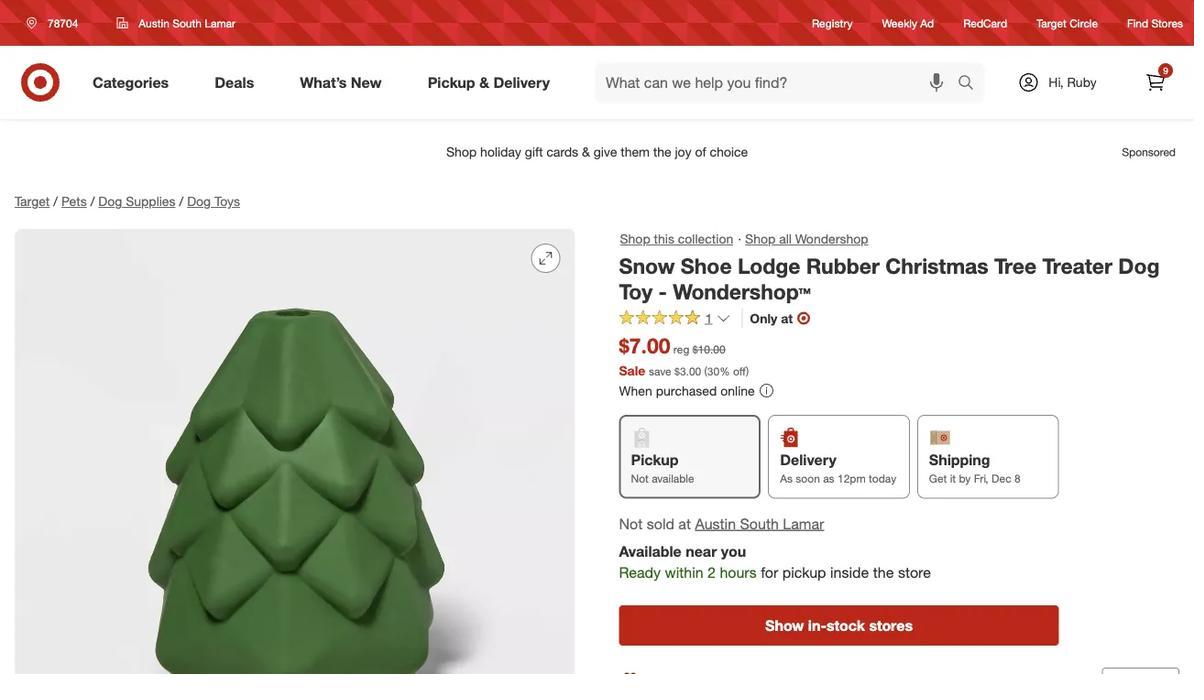 Task type: locate. For each thing, give the bounding box(es) containing it.
1 horizontal spatial dog
[[187, 193, 211, 209]]

lamar down the soon
[[783, 515, 824, 533]]

12pm
[[838, 472, 866, 486]]

dog left toys
[[187, 193, 211, 209]]

target left pets link
[[15, 193, 50, 209]]

this
[[654, 231, 674, 247]]

0 vertical spatial delivery
[[493, 73, 550, 91]]

at right sold
[[678, 515, 691, 533]]

/
[[53, 193, 58, 209], [90, 193, 95, 209], [179, 193, 183, 209]]

$
[[674, 364, 680, 378]]

not
[[631, 472, 649, 486], [619, 515, 643, 533]]

1 horizontal spatial /
[[90, 193, 95, 209]]

0 vertical spatial lamar
[[205, 16, 236, 30]]

/ right pets
[[90, 193, 95, 209]]

search
[[949, 75, 993, 93]]

online
[[720, 382, 755, 398]]

shop
[[620, 231, 650, 247], [745, 231, 776, 247]]

austin south lamar button
[[105, 6, 247, 39]]

pickup left &
[[428, 73, 475, 91]]

0 vertical spatial at
[[781, 310, 793, 326]]

/ right supplies
[[179, 193, 183, 209]]

pickup & delivery link
[[412, 62, 573, 103]]

0 vertical spatial not
[[631, 472, 649, 486]]

austin up near
[[695, 515, 736, 533]]

9 link
[[1135, 62, 1176, 103]]

0 vertical spatial pickup
[[428, 73, 475, 91]]

dog right treater
[[1118, 253, 1160, 279]]

new
[[351, 73, 382, 91]]

3 / from the left
[[179, 193, 183, 209]]

/ left pets link
[[53, 193, 58, 209]]

0 horizontal spatial austin
[[139, 16, 169, 30]]

2 / from the left
[[90, 193, 95, 209]]

austin south lamar
[[139, 16, 236, 30]]

austin inside dropdown button
[[139, 16, 169, 30]]

circle
[[1070, 16, 1098, 30]]

at right only
[[781, 310, 793, 326]]

0 horizontal spatial lamar
[[205, 16, 236, 30]]

find stores link
[[1127, 15, 1183, 31]]

what's
[[300, 73, 347, 91]]

1 horizontal spatial delivery
[[780, 451, 836, 469]]

south inside dropdown button
[[172, 16, 202, 30]]

redcard
[[963, 16, 1007, 30]]

target
[[1036, 16, 1067, 30], [15, 193, 50, 209]]

the
[[873, 564, 894, 582]]

dog for snow
[[1118, 253, 1160, 279]]

delivery as soon as 12pm today
[[780, 451, 896, 486]]

1 vertical spatial lamar
[[783, 515, 824, 533]]

1 link
[[619, 309, 731, 330]]

delivery up the soon
[[780, 451, 836, 469]]

1 vertical spatial target
[[15, 193, 50, 209]]

0 horizontal spatial shop
[[620, 231, 650, 247]]

austin up categories link
[[139, 16, 169, 30]]

0 horizontal spatial delivery
[[493, 73, 550, 91]]

within
[[665, 564, 703, 582]]

pets
[[61, 193, 87, 209]]

lamar up deals
[[205, 16, 236, 30]]

not inside pickup not available
[[631, 472, 649, 486]]

shop this collection link
[[619, 229, 734, 249]]

delivery
[[493, 73, 550, 91], [780, 451, 836, 469]]

austin
[[139, 16, 169, 30], [695, 515, 736, 533]]

delivery inside delivery as soon as 12pm today
[[780, 451, 836, 469]]

1 vertical spatial pickup
[[631, 451, 678, 469]]

south up 'you'
[[740, 515, 779, 533]]

1 horizontal spatial pickup
[[631, 451, 678, 469]]

1 vertical spatial south
[[740, 515, 779, 533]]

weekly
[[882, 16, 917, 30]]

delivery right &
[[493, 73, 550, 91]]

target link
[[15, 193, 50, 209]]

south
[[172, 16, 202, 30], [740, 515, 779, 533]]

shoe
[[681, 253, 732, 279]]

$7.00
[[619, 333, 670, 359]]

available near you ready within 2 hours for pickup inside the store
[[619, 543, 931, 582]]

wondershop™
[[673, 279, 811, 305]]

target circle
[[1036, 16, 1098, 30]]

shop left all
[[745, 231, 776, 247]]

shop left this
[[620, 231, 650, 247]]

1 / from the left
[[53, 193, 58, 209]]

pickup inside pickup not available
[[631, 451, 678, 469]]

pickup for &
[[428, 73, 475, 91]]

shipping
[[929, 451, 990, 469]]

shop this collection
[[620, 231, 733, 247]]

0 horizontal spatial target
[[15, 193, 50, 209]]

redcard link
[[963, 15, 1007, 31]]

30
[[707, 364, 720, 378]]

2 shop from the left
[[745, 231, 776, 247]]

0 vertical spatial south
[[172, 16, 202, 30]]

8
[[1014, 472, 1020, 486]]

stores
[[1151, 16, 1183, 30]]

advertisement region
[[0, 130, 1194, 174]]

hi,
[[1049, 74, 1064, 90]]

off
[[733, 364, 746, 378]]

only at
[[750, 310, 793, 326]]

0 vertical spatial target
[[1036, 16, 1067, 30]]

not left available
[[631, 472, 649, 486]]

78704
[[48, 16, 78, 30]]

lamar inside dropdown button
[[205, 16, 236, 30]]

1 horizontal spatial target
[[1036, 16, 1067, 30]]

1 horizontal spatial at
[[781, 310, 793, 326]]

$7.00 reg $10.00 sale save $ 3.00 ( 30 % off )
[[619, 333, 749, 378]]

tree
[[994, 253, 1037, 279]]

lamar
[[205, 16, 236, 30], [783, 515, 824, 533]]

pickup up available
[[631, 451, 678, 469]]

1 horizontal spatial south
[[740, 515, 779, 533]]

0 horizontal spatial south
[[172, 16, 202, 30]]

2 horizontal spatial dog
[[1118, 253, 1160, 279]]

snow shoe lodge rubber christmas tree treater dog toy - wondershop™
[[619, 253, 1160, 305]]

1 vertical spatial at
[[678, 515, 691, 533]]

shop for shop all wondershop
[[745, 231, 776, 247]]

weekly ad
[[882, 16, 934, 30]]

0 horizontal spatial pickup
[[428, 73, 475, 91]]

dog inside snow shoe lodge rubber christmas tree treater dog toy - wondershop™
[[1118, 253, 1160, 279]]

it
[[950, 472, 956, 486]]

1 shop from the left
[[620, 231, 650, 247]]

available
[[619, 543, 682, 561]]

target left circle in the top of the page
[[1036, 16, 1067, 30]]

stock
[[826, 617, 865, 634]]

pickup not available
[[631, 451, 694, 486]]

south up deals link
[[172, 16, 202, 30]]

0 horizontal spatial /
[[53, 193, 58, 209]]

2 horizontal spatial /
[[179, 193, 183, 209]]

not left sold
[[619, 515, 643, 533]]

1 horizontal spatial shop
[[745, 231, 776, 247]]

3.00
[[680, 364, 701, 378]]

not sold at austin south lamar
[[619, 515, 824, 533]]

0 vertical spatial austin
[[139, 16, 169, 30]]

pickup
[[782, 564, 826, 582]]

dog
[[98, 193, 122, 209], [187, 193, 211, 209], [1118, 253, 1160, 279]]

1 vertical spatial austin
[[695, 515, 736, 533]]

shop for shop this collection
[[620, 231, 650, 247]]

at
[[781, 310, 793, 326], [678, 515, 691, 533]]

dog toys link
[[187, 193, 240, 209]]

1 vertical spatial delivery
[[780, 451, 836, 469]]

dog right pets
[[98, 193, 122, 209]]



Task type: vqa. For each thing, say whether or not it's contained in the screenshot.
the topmost 'one'
no



Task type: describe. For each thing, give the bounding box(es) containing it.
what's new
[[300, 73, 382, 91]]

snow
[[619, 253, 675, 279]]

christmas
[[885, 253, 988, 279]]

dog for target
[[187, 193, 211, 209]]

registry
[[812, 16, 853, 30]]

target for target circle
[[1036, 16, 1067, 30]]

as
[[780, 472, 793, 486]]

today
[[869, 472, 896, 486]]

treater
[[1042, 253, 1112, 279]]

(
[[704, 364, 707, 378]]

toys
[[214, 193, 240, 209]]

available
[[652, 472, 694, 486]]

dec
[[992, 472, 1011, 486]]

1
[[705, 310, 712, 326]]

target for target / pets / dog supplies / dog toys
[[15, 193, 50, 209]]

show in-stock stores button
[[619, 606, 1059, 646]]

2
[[707, 564, 716, 582]]

$10.00
[[692, 343, 725, 356]]

when
[[619, 382, 652, 398]]

as
[[823, 472, 834, 486]]

target circle link
[[1036, 15, 1098, 31]]

snow shoe lodge rubber christmas tree treater dog toy - wondershop&#8482;, 1 of 6 image
[[15, 229, 575, 674]]

What can we help you find? suggestions appear below search field
[[595, 62, 962, 103]]

show
[[765, 617, 804, 634]]

-
[[658, 279, 667, 305]]

ready
[[619, 564, 661, 582]]

save
[[649, 364, 671, 378]]

78704 button
[[15, 6, 97, 39]]

austin south lamar button
[[695, 513, 824, 534]]

categories link
[[77, 62, 192, 103]]

pickup & delivery
[[428, 73, 550, 91]]

search button
[[949, 62, 993, 106]]

hi, ruby
[[1049, 74, 1097, 90]]

by
[[959, 472, 971, 486]]

reg
[[673, 343, 689, 356]]

pickup for not
[[631, 451, 678, 469]]

stores
[[869, 617, 913, 634]]

sold
[[647, 515, 674, 533]]

collection
[[678, 231, 733, 247]]

0 horizontal spatial dog
[[98, 193, 122, 209]]

categories
[[93, 73, 169, 91]]

deals
[[215, 73, 254, 91]]

shop all wondershop
[[745, 231, 868, 247]]

store
[[898, 564, 931, 582]]

when purchased online
[[619, 382, 755, 398]]

ruby
[[1067, 74, 1097, 90]]

target / pets / dog supplies / dog toys
[[15, 193, 240, 209]]

9
[[1163, 65, 1168, 76]]

find
[[1127, 16, 1148, 30]]

supplies
[[126, 193, 176, 209]]

wondershop
[[795, 231, 868, 247]]

rubber
[[806, 253, 880, 279]]

you
[[721, 543, 746, 561]]

soon
[[796, 472, 820, 486]]

for
[[761, 564, 778, 582]]

only
[[750, 310, 777, 326]]

show in-stock stores
[[765, 617, 913, 634]]

1 horizontal spatial austin
[[695, 515, 736, 533]]

hours
[[720, 564, 757, 582]]

pets link
[[61, 193, 87, 209]]

inside
[[830, 564, 869, 582]]

)
[[746, 364, 749, 378]]

&
[[479, 73, 489, 91]]

toy
[[619, 279, 653, 305]]

in-
[[808, 617, 827, 634]]

%
[[720, 364, 730, 378]]

deals link
[[199, 62, 277, 103]]

lodge
[[738, 253, 800, 279]]

shipping get it by fri, dec 8
[[929, 451, 1020, 486]]

weekly ad link
[[882, 15, 934, 31]]

1 vertical spatial not
[[619, 515, 643, 533]]

registry link
[[812, 15, 853, 31]]

all
[[779, 231, 792, 247]]

0 horizontal spatial at
[[678, 515, 691, 533]]

1 horizontal spatial lamar
[[783, 515, 824, 533]]

get
[[929, 472, 947, 486]]



